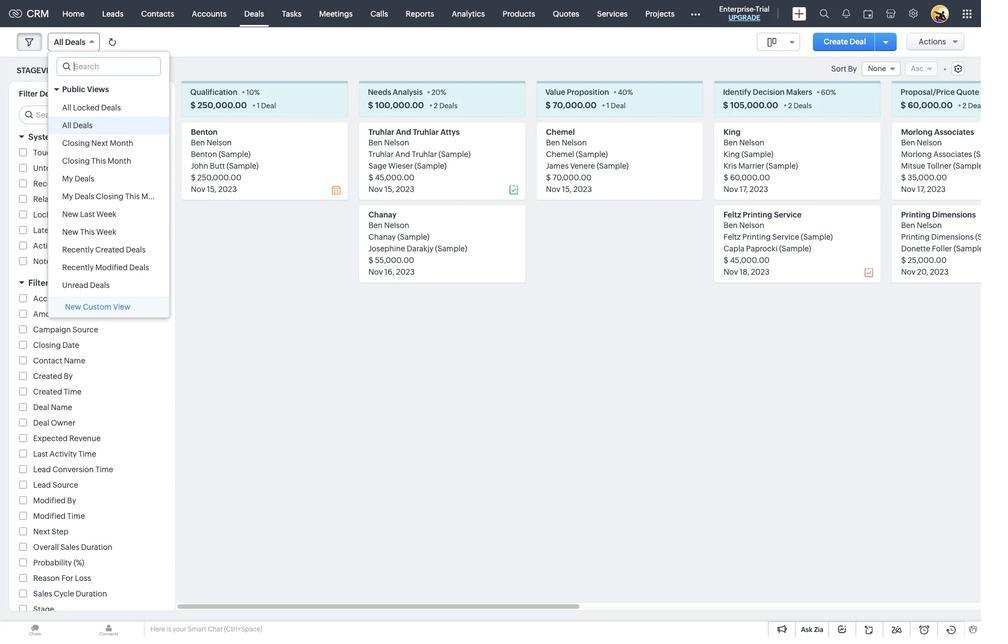 Task type: locate. For each thing, give the bounding box(es) containing it.
2 feltz from the top
[[724, 233, 741, 242]]

unread deals option
[[48, 277, 169, 294]]

(sample) up capla paprocki (sample) link
[[802, 233, 834, 242]]

0 vertical spatial locked
[[73, 103, 100, 112]]

all locked deals option
[[48, 99, 169, 117]]

king up kris
[[724, 150, 741, 159]]

2 deals
[[434, 102, 458, 110], [789, 102, 813, 110]]

is
[[167, 626, 171, 634]]

(sample) up james venere (sample) 'link'
[[576, 150, 608, 159]]

0 vertical spatial name
[[66, 295, 87, 303]]

1 vertical spatial created
[[33, 372, 62, 381]]

0 vertical spatial month
[[110, 139, 133, 148]]

0 vertical spatial associates
[[935, 128, 975, 137]]

2 15, from the left
[[385, 185, 395, 194]]

2 % from the left
[[441, 88, 447, 97]]

(sample) down feltz printing service (sample) link at the top right of the page
[[780, 245, 812, 253]]

1 vertical spatial duration
[[76, 590, 107, 599]]

1 vertical spatial 45,000.00
[[731, 256, 770, 265]]

filter up account
[[28, 278, 49, 288]]

1 2 deals from the left
[[434, 102, 458, 110]]

proposition
[[567, 88, 610, 97]]

by
[[849, 65, 858, 73], [50, 278, 61, 288], [64, 372, 73, 381], [67, 497, 76, 506]]

profile image
[[932, 5, 950, 22]]

expected revenue
[[33, 434, 101, 443]]

source for campaign source
[[73, 326, 98, 335]]

source for lead source
[[52, 481, 78, 490]]

name for account name
[[66, 295, 87, 303]]

source up date
[[73, 326, 98, 335]]

records for touched
[[67, 148, 96, 157]]

70,000.00 down value proposition
[[553, 101, 597, 110]]

truhlar and truhlar attys link
[[369, 128, 460, 137]]

public
[[62, 85, 85, 94]]

1 horizontal spatial 2
[[789, 102, 793, 110]]

created for created time
[[33, 388, 62, 397]]

2 for $ 105,000.00
[[789, 102, 793, 110]]

1
[[257, 102, 260, 110], [607, 102, 610, 110]]

1 for 250,000.00
[[257, 102, 260, 110]]

system
[[28, 132, 58, 142]]

1 horizontal spatial 45,000.00
[[731, 256, 770, 265]]

signals image
[[843, 9, 851, 18]]

% for $ 70,000.00
[[628, 88, 634, 97]]

0 vertical spatial sales
[[60, 543, 80, 552]]

1 benton from the top
[[191, 128, 218, 137]]

nov left 20,
[[902, 268, 916, 277]]

filter down stageview
[[19, 90, 38, 98]]

chanay up josephine
[[369, 233, 396, 242]]

dimensions up foller
[[932, 233, 974, 242]]

last
[[80, 210, 95, 219], [33, 450, 48, 459]]

sort
[[832, 65, 847, 73]]

dimensions
[[933, 211, 977, 220], [932, 233, 974, 242]]

0 horizontal spatial 1
[[257, 102, 260, 110]]

closing inside "option"
[[62, 139, 90, 148]]

dimensions up 'printing dimensions (s' link
[[933, 211, 977, 220]]

latest
[[33, 226, 55, 235]]

nov inside chemel ben nelson chemel (sample) james venere (sample) $ 70,000.00 nov 15, 2023
[[546, 185, 561, 194]]

and down 100,000.00
[[396, 128, 412, 137]]

this for week
[[80, 228, 95, 237]]

record action
[[33, 180, 85, 188]]

0 horizontal spatial locked
[[33, 211, 60, 220]]

0 vertical spatial source
[[73, 326, 98, 335]]

1 vertical spatial 70,000.00
[[553, 173, 592, 182]]

related records action
[[33, 195, 118, 204]]

1 vertical spatial this
[[125, 192, 140, 201]]

system defined filters
[[28, 132, 117, 142]]

1 morlong from the top
[[902, 128, 933, 137]]

1 vertical spatial benton
[[191, 150, 217, 159]]

0 vertical spatial next
[[91, 139, 108, 148]]

45,000.00
[[375, 173, 415, 182], [731, 256, 770, 265]]

ben inside feltz printing service ben nelson feltz printing service (sample) capla paprocki (sample) $ 45,000.00 nov 18, 2023
[[724, 221, 738, 230]]

(sample) up john butt (sample) link on the top left of the page
[[219, 150, 251, 159]]

1 vertical spatial action
[[94, 195, 118, 204]]

name down unread
[[66, 295, 87, 303]]

2 vertical spatial month
[[141, 192, 165, 201]]

1 vertical spatial all
[[62, 103, 71, 112]]

0 vertical spatial morlong
[[902, 128, 933, 137]]

nov inside printing dimensions ben nelson printing dimensions (s donette foller (sample $ 25,000.00 nov 20, 2023
[[902, 268, 916, 277]]

new for new last week
[[62, 210, 79, 219]]

nelson up chanay (sample) link
[[384, 221, 410, 230]]

1 lead from the top
[[33, 466, 51, 474]]

service up feltz printing service (sample) link at the top right of the page
[[775, 211, 802, 220]]

0 vertical spatial week
[[97, 210, 117, 219]]

0 horizontal spatial 2 deals
[[434, 102, 458, 110]]

2 70,000.00 from the top
[[553, 173, 592, 182]]

1 vertical spatial records
[[75, 164, 105, 173]]

60
[[822, 88, 831, 97]]

modified for modified time
[[33, 512, 66, 521]]

Other Modules field
[[684, 5, 708, 22]]

$ down sage
[[369, 173, 374, 182]]

1 1 from the left
[[257, 102, 260, 110]]

nov down sage
[[369, 185, 383, 194]]

services link
[[589, 0, 637, 27]]

truhlar
[[369, 128, 395, 137], [413, 128, 439, 137], [369, 150, 394, 159], [412, 150, 437, 159]]

ben up sage
[[369, 138, 383, 147]]

week down my deals closing this month option
[[97, 210, 117, 219]]

$ down value
[[546, 101, 551, 110]]

45,000.00 inside truhlar and truhlar attys ben nelson truhlar and truhlar (sample) sage wieser (sample) $ 45,000.00 nov 15, 2023
[[375, 173, 415, 182]]

all up system defined filters
[[62, 121, 71, 130]]

feltz
[[724, 211, 742, 220], [724, 233, 741, 242]]

custom
[[83, 303, 112, 312]]

records down defined
[[67, 148, 96, 157]]

sales
[[60, 543, 80, 552], [33, 590, 52, 599]]

0 vertical spatial duration
[[81, 543, 112, 552]]

1 horizontal spatial action
[[94, 195, 118, 204]]

all down "by"
[[62, 103, 71, 112]]

2 chemel from the top
[[546, 150, 575, 159]]

here
[[151, 626, 165, 634]]

sage
[[369, 162, 387, 171]]

1 vertical spatial all deals
[[62, 121, 93, 130]]

(sample inside morlong associates ben nelson morlong associates (sa mitsue tollner (sample $ 35,000.00 nov 17, 2023
[[954, 162, 982, 171]]

duration down loss
[[76, 590, 107, 599]]

1 horizontal spatial next
[[91, 139, 108, 148]]

2 deals for 100,000.00
[[434, 102, 458, 110]]

recently for recently created deals
[[62, 245, 94, 254]]

1 my from the top
[[62, 174, 73, 183]]

0 horizontal spatial action
[[61, 180, 85, 188]]

my deals closing this month
[[62, 192, 165, 201]]

0 vertical spatial modified
[[95, 263, 128, 272]]

2 vertical spatial this
[[80, 228, 95, 237]]

last up status
[[80, 210, 95, 219]]

week up 'recently created deals' option
[[96, 228, 116, 237]]

week for new this week
[[96, 228, 116, 237]]

new up the activities
[[62, 228, 79, 237]]

1 horizontal spatial last
[[80, 210, 95, 219]]

modified
[[95, 263, 128, 272], [33, 497, 66, 506], [33, 512, 66, 521]]

1 vertical spatial (sample
[[954, 245, 982, 253]]

lead up lead source
[[33, 466, 51, 474]]

(sample) right darakjy
[[435, 245, 468, 253]]

1 vertical spatial week
[[96, 228, 116, 237]]

duration for sales cycle duration
[[76, 590, 107, 599]]

closing for closing date
[[33, 341, 61, 350]]

60 %
[[822, 88, 837, 97]]

2 week from the top
[[96, 228, 116, 237]]

benton up "john"
[[191, 150, 217, 159]]

0 horizontal spatial 15,
[[207, 185, 217, 194]]

filter inside dropdown button
[[28, 278, 49, 288]]

2 for $ 60,000.00
[[963, 102, 967, 110]]

my inside my deals closing this month option
[[62, 192, 73, 201]]

None field
[[757, 33, 801, 51]]

chanay ben nelson chanay (sample) josephine darakjy (sample) $ 55,000.00 nov 16, 2023
[[369, 211, 468, 277]]

sales up (%)
[[60, 543, 80, 552]]

deals up defined
[[73, 121, 93, 130]]

0 vertical spatial records
[[67, 148, 96, 157]]

week for new last week
[[97, 210, 117, 219]]

1 15, from the left
[[207, 185, 217, 194]]

all inside all locked deals option
[[62, 103, 71, 112]]

$
[[190, 101, 196, 110], [368, 101, 374, 110], [546, 101, 551, 110], [724, 101, 729, 110], [901, 101, 907, 110], [191, 173, 196, 182], [369, 173, 374, 182], [546, 173, 551, 182], [724, 173, 729, 182], [902, 173, 907, 182], [369, 256, 374, 265], [724, 256, 729, 265], [902, 256, 907, 265]]

15, inside chemel ben nelson chemel (sample) james venere (sample) $ 70,000.00 nov 15, 2023
[[562, 185, 572, 194]]

1 vertical spatial month
[[108, 157, 131, 166]]

for
[[61, 574, 73, 583]]

deal
[[850, 37, 867, 46], [261, 102, 276, 110], [611, 102, 626, 110], [33, 403, 49, 412], [33, 419, 49, 428]]

deals down 'recently created deals' option
[[129, 263, 149, 272]]

by inside dropdown button
[[50, 278, 61, 288]]

time
[[64, 388, 82, 397], [78, 450, 96, 459], [95, 466, 113, 474], [67, 512, 85, 521]]

2 vertical spatial records
[[62, 195, 92, 204]]

0 horizontal spatial sales
[[33, 590, 52, 599]]

search element
[[814, 0, 836, 27]]

0 vertical spatial 250,000.00
[[198, 101, 247, 110]]

by right sort
[[849, 65, 858, 73]]

ben up donette
[[902, 221, 916, 230]]

all deals up defined
[[62, 121, 93, 130]]

0 horizontal spatial 1 deal
[[257, 102, 276, 110]]

nelson inside truhlar and truhlar attys ben nelson truhlar and truhlar (sample) sage wieser (sample) $ 45,000.00 nov 15, 2023
[[384, 138, 410, 147]]

nov left 18,
[[724, 268, 739, 277]]

2023 down sage wieser (sample) link
[[396, 185, 415, 194]]

deals up recently modified deals option
[[126, 245, 146, 254]]

2 left dea
[[963, 102, 967, 110]]

month inside "option"
[[110, 139, 133, 148]]

2 for $ 100,000.00
[[434, 102, 438, 110]]

1 vertical spatial feltz
[[724, 233, 741, 242]]

0 horizontal spatial next
[[33, 528, 50, 537]]

unread
[[62, 281, 88, 290]]

nelson inside morlong associates ben nelson morlong associates (sa mitsue tollner (sample $ 35,000.00 nov 17, 2023
[[918, 138, 943, 147]]

this down new last week in the top left of the page
[[80, 228, 95, 237]]

benton (sample) link
[[191, 150, 251, 159]]

2 2 from the left
[[789, 102, 793, 110]]

quotes
[[553, 9, 580, 18]]

truhlar and truhlar (sample) link
[[369, 150, 471, 159]]

2 17, from the left
[[918, 185, 926, 194]]

expected
[[33, 434, 68, 443]]

0 horizontal spatial 60,000.00
[[731, 173, 771, 182]]

deals left "by"
[[40, 90, 60, 98]]

2 vertical spatial name
[[51, 403, 72, 412]]

related
[[33, 195, 61, 204]]

% for $ 250,000.00
[[254, 88, 260, 97]]

15, inside benton ben nelson benton (sample) john butt (sample) $ 250,000.00 nov 15, 2023
[[207, 185, 217, 194]]

ben
[[191, 138, 205, 147], [369, 138, 383, 147], [546, 138, 561, 147], [724, 138, 738, 147], [902, 138, 916, 147], [369, 221, 383, 230], [724, 221, 738, 230], [902, 221, 916, 230]]

3 2 from the left
[[963, 102, 967, 110]]

associates up "morlong associates (sa" link
[[935, 128, 975, 137]]

All Deals field
[[48, 33, 100, 52]]

3 15, from the left
[[562, 185, 572, 194]]

name up owner at the bottom left of the page
[[51, 403, 72, 412]]

55,000.00
[[375, 256, 415, 265]]

2 lead from the top
[[33, 481, 51, 490]]

1 1 deal from the left
[[257, 102, 276, 110]]

ben down chanay 'link'
[[369, 221, 383, 230]]

associates up mitsue tollner (sample link
[[934, 150, 973, 159]]

closing up contact
[[33, 341, 61, 350]]

$ down josephine
[[369, 256, 374, 265]]

records for untouched
[[75, 164, 105, 173]]

associates
[[935, 128, 975, 137], [934, 150, 973, 159]]

15, down wieser at left top
[[385, 185, 395, 194]]

tasks link
[[273, 0, 311, 27]]

0 vertical spatial lead
[[33, 466, 51, 474]]

new custom view link
[[48, 298, 169, 318]]

identify
[[724, 88, 752, 97]]

closing for closing this month
[[62, 157, 90, 166]]

created
[[95, 245, 124, 254], [33, 372, 62, 381], [33, 388, 62, 397]]

ben inside chanay ben nelson chanay (sample) josephine darakjy (sample) $ 55,000.00 nov 16, 2023
[[369, 221, 383, 230]]

deals down home link
[[65, 38, 86, 47]]

created up recently modified deals option
[[95, 245, 124, 254]]

records for related
[[62, 195, 92, 204]]

1 recently from the top
[[62, 245, 94, 254]]

1 vertical spatial chemel
[[546, 150, 575, 159]]

None field
[[863, 62, 901, 76]]

deal owner
[[33, 419, 75, 428]]

1 deal for $ 250,000.00
[[257, 102, 276, 110]]

0 vertical spatial recently
[[62, 245, 94, 254]]

created down contact
[[33, 372, 62, 381]]

25,000.00
[[908, 256, 948, 265]]

my inside my deals option
[[62, 174, 73, 183]]

chats image
[[0, 622, 70, 638]]

2 vertical spatial modified
[[33, 512, 66, 521]]

2 down 20 at the top
[[434, 102, 438, 110]]

0 vertical spatial 70,000.00
[[553, 101, 597, 110]]

1 week from the top
[[97, 210, 117, 219]]

by for created
[[64, 372, 73, 381]]

2 1 deal from the left
[[607, 102, 626, 110]]

date
[[62, 341, 79, 350]]

$ inside truhlar and truhlar attys ben nelson truhlar and truhlar (sample) sage wieser (sample) $ 45,000.00 nov 15, 2023
[[369, 173, 374, 182]]

recently modified deals option
[[48, 259, 169, 277]]

1 vertical spatial recently
[[62, 263, 94, 272]]

ben down the chemel link
[[546, 138, 561, 147]]

closing next month option
[[48, 134, 169, 152]]

(sample for dimensions
[[954, 245, 982, 253]]

1 vertical spatial chanay
[[369, 233, 396, 242]]

1 feltz from the top
[[724, 211, 742, 220]]

0 horizontal spatial last
[[33, 450, 48, 459]]

0 vertical spatial feltz
[[724, 211, 742, 220]]

activities
[[33, 242, 66, 251]]

2023 inside king ben nelson king (sample) kris marrier (sample) $ 60,000.00 nov 17, 2023
[[750, 185, 769, 194]]

0 vertical spatial created
[[95, 245, 124, 254]]

ben up the capla
[[724, 221, 738, 230]]

2 my from the top
[[62, 192, 73, 201]]

1 chemel from the top
[[546, 128, 575, 137]]

chemel up chemel (sample) "link" at the top of page
[[546, 128, 575, 137]]

printing
[[743, 211, 773, 220], [902, 211, 931, 220], [743, 233, 771, 242], [902, 233, 930, 242]]

0 vertical spatial filter
[[19, 90, 38, 98]]

last down expected
[[33, 450, 48, 459]]

deals inside "option"
[[73, 121, 93, 130]]

0 vertical spatial new
[[62, 210, 79, 219]]

all for "all deals" "option" in the left of the page
[[62, 121, 71, 130]]

0 vertical spatial chanay
[[369, 211, 397, 220]]

(sample) down truhlar and truhlar (sample) link
[[415, 162, 447, 171]]

40
[[618, 88, 628, 97]]

printing up paprocki
[[743, 233, 771, 242]]

by up modified time
[[67, 497, 76, 506]]

15, down butt
[[207, 185, 217, 194]]

lead for lead source
[[33, 481, 51, 490]]

new down unread
[[65, 303, 81, 312]]

contact name
[[33, 357, 85, 366]]

1 vertical spatial my
[[62, 192, 73, 201]]

filter by fields
[[28, 278, 86, 288]]

locked down public views
[[73, 103, 100, 112]]

next up closing this month
[[91, 139, 108, 148]]

1 vertical spatial new
[[62, 228, 79, 237]]

2 morlong from the top
[[902, 150, 933, 159]]

1 horizontal spatial 2 deals
[[789, 102, 813, 110]]

1 % from the left
[[254, 88, 260, 97]]

all for all locked deals option
[[62, 103, 71, 112]]

% right the proposition
[[628, 88, 634, 97]]

contacts
[[141, 9, 174, 18]]

josephine
[[369, 245, 405, 253]]

create menu image
[[793, 7, 807, 20]]

70,000.00 inside chemel ben nelson chemel (sample) james venere (sample) $ 70,000.00 nov 15, 2023
[[553, 173, 592, 182]]

closing up the my deals
[[62, 157, 90, 166]]

by for filter
[[50, 278, 61, 288]]

2 horizontal spatial 2
[[963, 102, 967, 110]]

1 horizontal spatial 15,
[[385, 185, 395, 194]]

nov inside truhlar and truhlar attys ben nelson truhlar and truhlar (sample) sage wieser (sample) $ 45,000.00 nov 15, 2023
[[369, 185, 383, 194]]

1 horizontal spatial locked
[[73, 103, 100, 112]]

1 vertical spatial 250,000.00
[[198, 173, 242, 182]]

0 vertical spatial king
[[724, 128, 741, 137]]

$ down qualification on the left
[[190, 101, 196, 110]]

1 vertical spatial morlong
[[902, 150, 933, 159]]

nelson inside feltz printing service ben nelson feltz printing service (sample) capla paprocki (sample) $ 45,000.00 nov 18, 2023
[[740, 221, 765, 230]]

needs
[[368, 88, 392, 97]]

public views region
[[48, 99, 169, 294]]

capla paprocki (sample) link
[[724, 245, 812, 253]]

this down closing next month on the left top of page
[[91, 157, 106, 166]]

ben inside king ben nelson king (sample) kris marrier (sample) $ 60,000.00 nov 17, 2023
[[724, 138, 738, 147]]

45,000.00 down wieser at left top
[[375, 173, 415, 182]]

17, inside king ben nelson king (sample) kris marrier (sample) $ 60,000.00 nov 17, 2023
[[740, 185, 749, 194]]

0 horizontal spatial 45,000.00
[[375, 173, 415, 182]]

james venere (sample) link
[[546, 162, 629, 171]]

0 vertical spatial benton
[[191, 128, 218, 137]]

my deals closing this month option
[[48, 188, 169, 205]]

overall sales duration
[[33, 543, 112, 552]]

nov inside benton ben nelson benton (sample) john butt (sample) $ 250,000.00 nov 15, 2023
[[191, 185, 205, 194]]

chemel
[[546, 128, 575, 137], [546, 150, 575, 159]]

2023 inside morlong associates ben nelson morlong associates (sa mitsue tollner (sample $ 35,000.00 nov 17, 2023
[[928, 185, 947, 194]]

printing dimensions ben nelson printing dimensions (s donette foller (sample $ 25,000.00 nov 20, 2023
[[902, 211, 982, 277]]

0 vertical spatial 60,000.00
[[909, 101, 954, 110]]

1 17, from the left
[[740, 185, 749, 194]]

1 vertical spatial king
[[724, 150, 741, 159]]

$ inside printing dimensions ben nelson printing dimensions (s donette foller (sample $ 25,000.00 nov 20, 2023
[[902, 256, 907, 265]]

zia
[[815, 626, 824, 634]]

0 vertical spatial 45,000.00
[[375, 173, 415, 182]]

1 down the 10 %
[[257, 102, 260, 110]]

stage
[[33, 606, 54, 614]]

1 vertical spatial filter
[[28, 278, 49, 288]]

campaign source
[[33, 326, 98, 335]]

contact
[[33, 357, 62, 366]]

1 vertical spatial source
[[52, 481, 78, 490]]

locked inside option
[[73, 103, 100, 112]]

ben inside truhlar and truhlar attys ben nelson truhlar and truhlar (sample) sage wieser (sample) $ 45,000.00 nov 15, 2023
[[369, 138, 383, 147]]

calendar image
[[864, 9, 874, 18]]

1 vertical spatial service
[[773, 233, 800, 242]]

by
[[62, 90, 71, 98]]

2023 inside feltz printing service ben nelson feltz printing service (sample) capla paprocki (sample) $ 45,000.00 nov 18, 2023
[[752, 268, 770, 277]]

2 dea
[[963, 102, 982, 110]]

0 vertical spatial chemel
[[546, 128, 575, 137]]

closing up new last week option
[[96, 192, 124, 201]]

(sample down (s
[[954, 245, 982, 253]]

1 horizontal spatial 1 deal
[[607, 102, 626, 110]]

$ inside chanay ben nelson chanay (sample) josephine darakjy (sample) $ 55,000.00 nov 16, 2023
[[369, 256, 374, 265]]

filter
[[19, 90, 38, 98], [28, 278, 49, 288]]

1 vertical spatial lead
[[33, 481, 51, 490]]

recently inside recently modified deals option
[[62, 263, 94, 272]]

1 vertical spatial modified
[[33, 497, 66, 506]]

1 vertical spatial next
[[33, 528, 50, 537]]

nelson up chemel (sample) "link" at the top of page
[[562, 138, 587, 147]]

60,000.00 inside king ben nelson king (sample) kris marrier (sample) $ 60,000.00 nov 17, 2023
[[731, 173, 771, 182]]

0 horizontal spatial 17,
[[740, 185, 749, 194]]

4 % from the left
[[831, 88, 837, 97]]

nov inside morlong associates ben nelson morlong associates (sa mitsue tollner (sample $ 35,000.00 nov 17, 2023
[[902, 185, 916, 194]]

0 vertical spatial dimensions
[[933, 211, 977, 220]]

2 250,000.00 from the top
[[198, 173, 242, 182]]

1 horizontal spatial 17,
[[918, 185, 926, 194]]

nelson down morlong associates link
[[918, 138, 943, 147]]

my down untouched records at the left
[[62, 174, 73, 183]]

filter for filter by fields
[[28, 278, 49, 288]]

all inside "all deals" "option"
[[62, 121, 71, 130]]

0 horizontal spatial 2
[[434, 102, 438, 110]]

and up wieser at left top
[[396, 150, 411, 159]]

nelson down printing dimensions link
[[918, 221, 943, 230]]

nelson inside benton ben nelson benton (sample) john butt (sample) $ 250,000.00 nov 15, 2023
[[207, 138, 232, 147]]

filters
[[93, 132, 117, 142]]

1 for 70,000.00
[[607, 102, 610, 110]]

probability (%)
[[33, 559, 84, 568]]

2 recently from the top
[[62, 263, 94, 272]]

2 1 from the left
[[607, 102, 610, 110]]

king link
[[724, 128, 741, 137]]

stageview
[[17, 66, 61, 75]]

new this week option
[[48, 223, 169, 241]]

(sample inside printing dimensions ben nelson printing dimensions (s donette foller (sample $ 25,000.00 nov 20, 2023
[[954, 245, 982, 253]]

reason
[[33, 574, 60, 583]]

%
[[254, 88, 260, 97], [441, 88, 447, 97], [628, 88, 634, 97], [831, 88, 837, 97]]

deal name
[[33, 403, 72, 412]]

1 2 from the left
[[434, 102, 438, 110]]

sales up stage
[[33, 590, 52, 599]]

0 vertical spatial last
[[80, 210, 95, 219]]

2 vertical spatial created
[[33, 388, 62, 397]]

1 king from the top
[[724, 128, 741, 137]]

size image
[[768, 37, 777, 47]]

3 % from the left
[[628, 88, 634, 97]]

1 deal down the 10 %
[[257, 102, 276, 110]]

deals up new last week in the top left of the page
[[75, 192, 94, 201]]

2 chanay from the top
[[369, 233, 396, 242]]

0 vertical spatial all deals
[[54, 38, 86, 47]]

lead conversion time
[[33, 466, 113, 474]]

nelson inside printing dimensions ben nelson printing dimensions (s donette foller (sample $ 25,000.00 nov 20, 2023
[[918, 221, 943, 230]]

morlong up mitsue
[[902, 150, 933, 159]]

chanay (sample) link
[[369, 233, 430, 242]]

wieser
[[389, 162, 413, 171]]

nov inside feltz printing service ben nelson feltz printing service (sample) capla paprocki (sample) $ 45,000.00 nov 18, 2023
[[724, 268, 739, 277]]

(s
[[976, 233, 982, 242]]

2023 right 18,
[[752, 268, 770, 277]]

chemel up the james on the right
[[546, 150, 575, 159]]

2023 down 35,000.00
[[928, 185, 947, 194]]

ben inside chemel ben nelson chemel (sample) james venere (sample) $ 70,000.00 nov 15, 2023
[[546, 138, 561, 147]]

70,000.00 down venere
[[553, 173, 592, 182]]

0 vertical spatial (sample
[[954, 162, 982, 171]]

2023
[[218, 185, 237, 194], [396, 185, 415, 194], [574, 185, 593, 194], [750, 185, 769, 194], [928, 185, 947, 194], [396, 268, 415, 277], [752, 268, 770, 277], [931, 268, 950, 277]]

2 2 deals from the left
[[789, 102, 813, 110]]

1 horizontal spatial 1
[[607, 102, 610, 110]]

modified for modified by
[[33, 497, 66, 506]]

15, for chemel ben nelson chemel (sample) james venere (sample) $ 70,000.00 nov 15, 2023
[[562, 185, 572, 194]]

2023 inside benton ben nelson benton (sample) john butt (sample) $ 250,000.00 nov 15, 2023
[[218, 185, 237, 194]]

1 vertical spatial name
[[64, 357, 85, 366]]

account name
[[33, 295, 87, 303]]

1 deal for $ 70,000.00
[[607, 102, 626, 110]]

recently
[[62, 245, 94, 254], [62, 263, 94, 272]]

action up the related records action
[[61, 180, 85, 188]]

recently inside 'recently created deals' option
[[62, 245, 94, 254]]



Task type: vqa. For each thing, say whether or not it's contained in the screenshot.
15,
yes



Task type: describe. For each thing, give the bounding box(es) containing it.
name for contact name
[[64, 357, 85, 366]]

truhlar up sage wieser (sample) link
[[412, 150, 437, 159]]

probability
[[33, 559, 72, 568]]

1 vertical spatial last
[[33, 450, 48, 459]]

created by
[[33, 372, 73, 381]]

deal right $ 250,000.00
[[261, 102, 276, 110]]

untouched records
[[33, 164, 105, 173]]

nelson inside king ben nelson king (sample) kris marrier (sample) $ 60,000.00 nov 17, 2023
[[740, 138, 765, 147]]

john
[[191, 162, 208, 171]]

nov inside king ben nelson king (sample) kris marrier (sample) $ 60,000.00 nov 17, 2023
[[724, 185, 739, 194]]

ben inside printing dimensions ben nelson printing dimensions (s donette foller (sample $ 25,000.00 nov 20, 2023
[[902, 221, 916, 230]]

step
[[52, 528, 69, 537]]

cycle
[[54, 590, 74, 599]]

15, for benton ben nelson benton (sample) john butt (sample) $ 250,000.00 nov 15, 2023
[[207, 185, 217, 194]]

deal up expected
[[33, 419, 49, 428]]

2 deals for 105,000.00
[[789, 102, 813, 110]]

1 horizontal spatial 60,000.00
[[909, 101, 954, 110]]

1 vertical spatial locked
[[33, 211, 60, 220]]

all deals option
[[48, 117, 169, 134]]

1 horizontal spatial sales
[[60, 543, 80, 552]]

$ 105,000.00
[[724, 101, 779, 110]]

paprocki
[[747, 245, 778, 253]]

$ 70,000.00
[[546, 101, 597, 110]]

nelson inside chanay ben nelson chanay (sample) josephine darakjy (sample) $ 55,000.00 nov 16, 2023
[[384, 221, 410, 230]]

marrier
[[739, 162, 765, 171]]

deals link
[[236, 0, 273, 27]]

(sample) down "attys"
[[439, 150, 471, 159]]

1 vertical spatial sales
[[33, 590, 52, 599]]

crm link
[[9, 8, 49, 19]]

deals left tasks on the top of page
[[245, 9, 264, 18]]

(sample) up kris marrier (sample) link
[[742, 150, 774, 159]]

deal inside create deal button
[[850, 37, 867, 46]]

printing up donette
[[902, 233, 930, 242]]

all deals inside "all deals" "option"
[[62, 121, 93, 130]]

% for $ 100,000.00
[[441, 88, 447, 97]]

lead source
[[33, 481, 78, 490]]

Search text field
[[57, 58, 161, 76]]

lead for lead conversion time
[[33, 466, 51, 474]]

deals up "all deals" "option" in the left of the page
[[101, 103, 121, 112]]

morlong associates (sa link
[[902, 150, 982, 159]]

time down created by
[[64, 388, 82, 397]]

view
[[113, 303, 131, 312]]

1 70,000.00 from the top
[[553, 101, 597, 110]]

20
[[432, 88, 441, 97]]

printing up 'printing dimensions (s' link
[[902, 211, 931, 220]]

1 chanay from the top
[[369, 211, 397, 220]]

10 %
[[246, 88, 260, 97]]

this for month
[[91, 157, 106, 166]]

butt
[[210, 162, 225, 171]]

$ inside feltz printing service ben nelson feltz printing service (sample) capla paprocki (sample) $ 45,000.00 nov 18, 2023
[[724, 256, 729, 265]]

(sample) up josephine darakjy (sample) 'link'
[[398, 233, 430, 242]]

modified inside option
[[95, 263, 128, 272]]

filter deals by
[[19, 90, 71, 98]]

all inside all deals field
[[54, 38, 63, 47]]

month for closing next month
[[110, 139, 133, 148]]

needs analysis
[[368, 88, 423, 97]]

ask zia
[[802, 626, 824, 634]]

recently for recently modified deals
[[62, 263, 94, 272]]

truhlar up truhlar and truhlar (sample) link
[[413, 128, 439, 137]]

my deals option
[[48, 170, 169, 188]]

activity
[[50, 450, 77, 459]]

profile element
[[925, 0, 956, 27]]

recently created deals option
[[48, 241, 169, 259]]

deals down "makers"
[[794, 102, 813, 110]]

$ inside chemel ben nelson chemel (sample) james venere (sample) $ 70,000.00 nov 15, 2023
[[546, 173, 551, 182]]

next step
[[33, 528, 69, 537]]

$ 60,000.00
[[901, 101, 954, 110]]

time up step
[[67, 512, 85, 521]]

none
[[869, 64, 887, 73]]

$ inside morlong associates ben nelson morlong associates (sa mitsue tollner (sample $ 35,000.00 nov 17, 2023
[[902, 173, 907, 182]]

revenue
[[69, 434, 101, 443]]

record
[[33, 180, 59, 188]]

2023 inside truhlar and truhlar attys ben nelson truhlar and truhlar (sample) sage wieser (sample) $ 45,000.00 nov 15, 2023
[[396, 185, 415, 194]]

analytics link
[[443, 0, 494, 27]]

search image
[[820, 9, 830, 18]]

truhlar down $ 100,000.00
[[369, 128, 395, 137]]

all locked deals
[[62, 103, 121, 112]]

reports link
[[397, 0, 443, 27]]

contacts link
[[133, 0, 183, 27]]

deals inside option
[[129, 263, 149, 272]]

modified by
[[33, 497, 76, 506]]

created time
[[33, 388, 82, 397]]

new for new custom view
[[65, 303, 81, 312]]

$ down the identify
[[724, 101, 729, 110]]

0 vertical spatial and
[[396, 128, 412, 137]]

capla
[[724, 245, 745, 253]]

nov inside chanay ben nelson chanay (sample) josephine darakjy (sample) $ 55,000.00 nov 16, 2023
[[369, 268, 383, 277]]

recently created deals
[[62, 245, 146, 254]]

feltz printing service (sample) link
[[724, 233, 834, 242]]

(sample) right marrier
[[767, 162, 799, 171]]

new last week option
[[48, 205, 169, 223]]

name for deal name
[[51, 403, 72, 412]]

next inside "option"
[[91, 139, 108, 148]]

contacts image
[[74, 622, 144, 638]]

accounts link
[[183, 0, 236, 27]]

leads link
[[93, 0, 133, 27]]

calls link
[[362, 0, 397, 27]]

17, inside morlong associates ben nelson morlong associates (sa mitsue tollner (sample $ 35,000.00 nov 17, 2023
[[918, 185, 926, 194]]

meetings
[[320, 9, 353, 18]]

(sa
[[975, 150, 982, 159]]

nelson inside chemel ben nelson chemel (sample) james venere (sample) $ 70,000.00 nov 15, 2023
[[562, 138, 587, 147]]

15, inside truhlar and truhlar attys ben nelson truhlar and truhlar (sample) sage wieser (sample) $ 45,000.00 nov 15, 2023
[[385, 185, 395, 194]]

$ down needs
[[368, 101, 374, 110]]

45,000.00 inside feltz printing service ben nelson feltz printing service (sample) capla paprocki (sample) $ 45,000.00 nov 18, 2023
[[731, 256, 770, 265]]

Search text field
[[19, 106, 167, 124]]

(sample for associates
[[954, 162, 982, 171]]

$ 100,000.00
[[368, 101, 424, 110]]

value proposition
[[546, 88, 610, 97]]

duration for overall sales duration
[[81, 543, 112, 552]]

created inside option
[[95, 245, 124, 254]]

products
[[503, 9, 536, 18]]

0 vertical spatial service
[[775, 211, 802, 220]]

mitsue
[[902, 162, 926, 171]]

deals inside field
[[65, 38, 86, 47]]

(sample) down benton (sample) link
[[227, 162, 259, 171]]

deals down 20 %
[[440, 102, 458, 110]]

0 vertical spatial action
[[61, 180, 85, 188]]

home
[[63, 9, 84, 18]]

quotes link
[[544, 0, 589, 27]]

$ 250,000.00
[[190, 101, 247, 110]]

(ctrl+space)
[[224, 626, 263, 634]]

1 vertical spatial and
[[396, 150, 411, 159]]

proposal/price quote
[[901, 88, 980, 97]]

time right conversion
[[95, 466, 113, 474]]

deals down untouched records at the left
[[75, 174, 94, 183]]

upgrade
[[729, 14, 761, 22]]

250,000.00 inside benton ben nelson benton (sample) john butt (sample) $ 250,000.00 nov 15, 2023
[[198, 173, 242, 182]]

here is your smart chat (ctrl+space)
[[151, 626, 263, 634]]

closing next month
[[62, 139, 133, 148]]

filter for filter deals by
[[19, 90, 38, 98]]

2023 inside printing dimensions ben nelson printing dimensions (s donette foller (sample $ 25,000.00 nov 20, 2023
[[931, 268, 950, 277]]

morlong associates ben nelson morlong associates (sa mitsue tollner (sample $ 35,000.00 nov 17, 2023
[[902, 128, 982, 194]]

closing this month option
[[48, 152, 169, 170]]

1 vertical spatial associates
[[934, 150, 973, 159]]

1 250,000.00 from the top
[[198, 101, 247, 110]]

all deals inside all deals field
[[54, 38, 86, 47]]

2023 inside chanay ben nelson chanay (sample) josephine darakjy (sample) $ 55,000.00 nov 16, 2023
[[396, 268, 415, 277]]

chemel link
[[546, 128, 575, 137]]

1 vertical spatial dimensions
[[932, 233, 974, 242]]

proposal/price
[[901, 88, 956, 97]]

by for modified
[[67, 497, 76, 506]]

ben inside benton ben nelson benton (sample) john butt (sample) $ 250,000.00 nov 15, 2023
[[191, 138, 205, 147]]

10
[[246, 88, 254, 97]]

month for closing this month
[[108, 157, 131, 166]]

18,
[[740, 268, 750, 277]]

time down revenue
[[78, 450, 96, 459]]

reports
[[406, 9, 434, 18]]

printing up feltz printing service (sample) link at the top right of the page
[[743, 211, 773, 220]]

create menu element
[[786, 0, 814, 27]]

projects link
[[637, 0, 684, 27]]

create
[[824, 37, 849, 46]]

100,000.00
[[375, 101, 424, 110]]

conversion
[[52, 466, 94, 474]]

deals down recently modified deals on the left top of page
[[90, 281, 110, 290]]

2 benton from the top
[[191, 150, 217, 159]]

created for created by
[[33, 372, 62, 381]]

105,000.00
[[731, 101, 779, 110]]

(sample) right venere
[[597, 162, 629, 171]]

owner
[[51, 419, 75, 428]]

truhlar up sage
[[369, 150, 394, 159]]

products link
[[494, 0, 544, 27]]

by for sort
[[849, 65, 858, 73]]

signals element
[[836, 0, 858, 27]]

value
[[546, 88, 566, 97]]

$ down proposal/price
[[901, 101, 907, 110]]

$ inside benton ben nelson benton (sample) john butt (sample) $ 250,000.00 nov 15, 2023
[[191, 173, 196, 182]]

ben inside morlong associates ben nelson morlong associates (sa mitsue tollner (sample $ 35,000.00 nov 17, 2023
[[902, 138, 916, 147]]

closing for closing next month
[[62, 139, 90, 148]]

last inside option
[[80, 210, 95, 219]]

deal down 40
[[611, 102, 626, 110]]

create deal button
[[813, 33, 878, 51]]

2023 inside chemel ben nelson chemel (sample) james venere (sample) $ 70,000.00 nov 15, 2023
[[574, 185, 593, 194]]

analytics
[[452, 9, 485, 18]]

amount
[[33, 310, 63, 319]]

% for $ 105,000.00
[[831, 88, 837, 97]]

fields
[[62, 278, 86, 288]]

leads
[[102, 9, 124, 18]]

2 king from the top
[[724, 150, 741, 159]]

email
[[57, 226, 77, 235]]

my for my deals closing this month
[[62, 192, 73, 201]]

sort by
[[832, 65, 858, 73]]

enterprise-trial upgrade
[[720, 5, 770, 22]]

public views
[[62, 85, 109, 94]]

services
[[598, 9, 628, 18]]

$ inside king ben nelson king (sample) kris marrier (sample) $ 60,000.00 nov 17, 2023
[[724, 173, 729, 182]]

my for my deals
[[62, 174, 73, 183]]

new for new this week
[[62, 228, 79, 237]]

campaign
[[33, 326, 71, 335]]

deal up deal owner
[[33, 403, 49, 412]]

darakjy
[[407, 245, 434, 253]]



